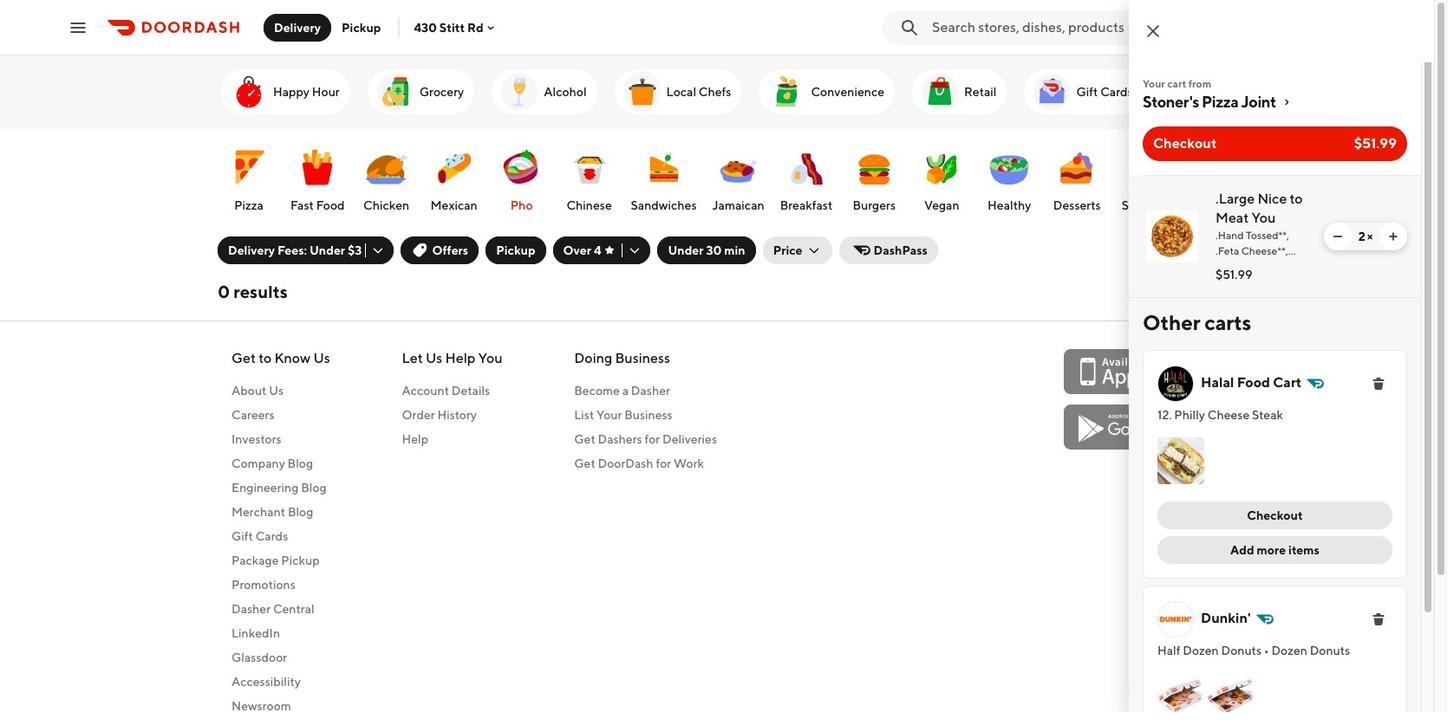 Task type: locate. For each thing, give the bounding box(es) containing it.
get down list
[[574, 433, 596, 447]]

blog up the 'merchant blog' link
[[301, 481, 327, 495]]

1 donuts from the left
[[1222, 645, 1262, 658]]

gift
[[1077, 85, 1098, 99], [232, 530, 253, 544]]

pickup for the bottom pickup button
[[496, 244, 536, 258]]

deliveries
[[663, 433, 717, 447]]

us for about us
[[269, 384, 284, 398]]

about us link
[[232, 383, 330, 400]]

chefs
[[699, 85, 732, 99]]

dunkin'
[[1201, 611, 1251, 627]]

pickup button
[[331, 13, 392, 41], [486, 237, 546, 265]]

order history
[[402, 409, 477, 422]]

blog up engineering blog link
[[288, 457, 313, 471]]

430 stitt rd button
[[414, 20, 497, 34]]

0 vertical spatial blog
[[288, 457, 313, 471]]

dasher up list your business link
[[631, 384, 670, 398]]

1 horizontal spatial dasher
[[631, 384, 670, 398]]

your left cart
[[1143, 77, 1166, 90]]

half dozen donuts image
[[1158, 674, 1205, 713]]

1 vertical spatial delivery
[[228, 244, 275, 258]]

pickup up promotions link
[[281, 554, 320, 568]]

×
[[1368, 230, 1373, 244]]

food left cart
[[1237, 375, 1271, 391]]

add
[[1231, 544, 1255, 558]]

donuts left the • in the bottom of the page
[[1222, 645, 1262, 658]]

0 horizontal spatial pickup
[[281, 554, 320, 568]]

0 vertical spatial gift cards link
[[1025, 69, 1144, 114]]

for down list your business link
[[645, 433, 660, 447]]

1 vertical spatial get
[[574, 433, 596, 447]]

0 vertical spatial help
[[445, 350, 476, 367]]

1 horizontal spatial checkout
[[1248, 509, 1303, 523]]

0 horizontal spatial gift cards link
[[232, 528, 330, 546]]

1 vertical spatial $51.99
[[1216, 268, 1253, 282]]

business
[[615, 350, 670, 367], [625, 409, 673, 422]]

get left doordash
[[574, 457, 596, 471]]

gift up package
[[232, 530, 253, 544]]

1 vertical spatial pizza
[[234, 199, 264, 213]]

convenience link
[[759, 69, 895, 114]]

1 horizontal spatial pickup
[[342, 20, 381, 34]]

1 vertical spatial dasher
[[232, 603, 271, 617]]

engineering blog link
[[232, 480, 330, 497]]

2 vertical spatial blog
[[288, 506, 313, 520]]

become a dasher link
[[574, 383, 717, 400]]

you up details
[[478, 350, 503, 367]]

0 horizontal spatial food
[[316, 199, 345, 213]]

delivery left fees:
[[228, 244, 275, 258]]

under left 30
[[668, 244, 704, 258]]

dozen right the half
[[1183, 645, 1219, 658]]

gift cards right gift cards image
[[1077, 85, 1133, 99]]

health link
[[1161, 69, 1261, 114]]

retail link
[[912, 69, 1007, 114]]

get to know us
[[232, 350, 330, 367]]

blog for company blog
[[288, 457, 313, 471]]

pickup button left 430
[[331, 13, 392, 41]]

blog for engineering blog
[[301, 481, 327, 495]]

happy hour
[[273, 85, 340, 99]]

dasher up the linkedin at bottom left
[[232, 603, 271, 617]]

0 vertical spatial to
[[1290, 191, 1303, 207]]

dozen right the • in the bottom of the page
[[1272, 645, 1308, 658]]

get for get dashers for deliveries
[[574, 433, 596, 447]]

get dashers for deliveries link
[[574, 431, 717, 448]]

0 vertical spatial delivery
[[274, 20, 321, 34]]

0 horizontal spatial dozen
[[1183, 645, 1219, 658]]

open menu image
[[68, 17, 88, 38]]

•
[[1264, 645, 1270, 658]]

0 horizontal spatial $51.99
[[1216, 268, 1253, 282]]

accessibility
[[232, 676, 301, 690]]

delivery
[[274, 20, 321, 34], [228, 244, 275, 258]]

1 horizontal spatial help
[[445, 350, 476, 367]]

know
[[274, 350, 311, 367]]

1 horizontal spatial donuts
[[1310, 645, 1351, 658]]

checkout up add more items
[[1248, 509, 1303, 523]]

dasher central
[[232, 603, 315, 617]]

pizza down from
[[1202, 93, 1239, 111]]

glassdoor link
[[232, 650, 330, 667]]

business up become a dasher link
[[615, 350, 670, 367]]

0 horizontal spatial you
[[478, 350, 503, 367]]

pickup down 'pho' on the top left of the page
[[496, 244, 536, 258]]

checkout down stoner's
[[1154, 135, 1217, 152]]

1 under from the left
[[310, 244, 345, 258]]

pickup right delivery button
[[342, 20, 381, 34]]

healthy
[[988, 199, 1032, 213]]

investors
[[232, 433, 282, 447]]

2
[[1359, 230, 1366, 244]]

get up about
[[232, 350, 256, 367]]

pickup for topmost pickup button
[[342, 20, 381, 34]]

retail
[[965, 85, 997, 99]]

list your business link
[[574, 407, 717, 424]]

1 horizontal spatial food
[[1237, 375, 1271, 391]]

get for get doordash for work
[[574, 457, 596, 471]]

about us
[[232, 384, 284, 398]]

1 vertical spatial checkout
[[1248, 509, 1303, 523]]

2 vertical spatial get
[[574, 457, 596, 471]]

for for dashers
[[645, 433, 660, 447]]

stoner's pizza joint link
[[1143, 92, 1408, 113]]

0 horizontal spatial us
[[269, 384, 284, 398]]

us right let
[[426, 350, 443, 367]]

to inside .large nice to meat you
[[1290, 191, 1303, 207]]

for for doordash
[[656, 457, 672, 471]]

1 dozen from the left
[[1183, 645, 1219, 658]]

0 vertical spatial checkout
[[1154, 135, 1217, 152]]

about
[[232, 384, 267, 398]]

grocery image
[[374, 71, 416, 113]]

help link
[[402, 431, 503, 448]]

reset
[[1174, 285, 1206, 299]]

gift cards image
[[1032, 71, 1073, 113]]

business down become a dasher link
[[625, 409, 673, 422]]

under left $3
[[310, 244, 345, 258]]

0 horizontal spatial pizza
[[234, 199, 264, 213]]

0 vertical spatial pickup
[[342, 20, 381, 34]]

0 results
[[218, 282, 288, 302]]

health image
[[1168, 71, 1210, 113]]

0 vertical spatial gift
[[1077, 85, 1098, 99]]

local chefs link
[[615, 69, 742, 114]]

cards
[[1101, 85, 1133, 99], [256, 530, 288, 544]]

delivery for delivery
[[274, 20, 321, 34]]

1 horizontal spatial you
[[1252, 210, 1276, 226]]

for left the work
[[656, 457, 672, 471]]

1 horizontal spatial pickup button
[[486, 237, 546, 265]]

checkout inside button
[[1248, 509, 1303, 523]]

0 vertical spatial you
[[1252, 210, 1276, 226]]

work
[[674, 457, 704, 471]]

us right know
[[314, 350, 330, 367]]

promotions
[[232, 579, 296, 592]]

price button
[[763, 237, 832, 265]]

1 horizontal spatial $51.99
[[1355, 135, 1397, 152]]

0 vertical spatial cards
[[1101, 85, 1133, 99]]

1 vertical spatial food
[[1237, 375, 1271, 391]]

to left know
[[259, 350, 272, 367]]

help down 'order' at the left bottom of page
[[402, 433, 428, 447]]

pho
[[511, 199, 533, 213]]

delivery button
[[264, 13, 331, 41]]

help up account details link
[[445, 350, 476, 367]]

dozen donuts image
[[1208, 674, 1255, 713]]

0 horizontal spatial your
[[597, 409, 622, 422]]

1 horizontal spatial to
[[1290, 191, 1303, 207]]

vegan
[[925, 199, 960, 213]]

convenience
[[811, 85, 885, 99]]

1 vertical spatial for
[[656, 457, 672, 471]]

cart
[[1274, 375, 1302, 391]]

0 horizontal spatial gift
[[232, 530, 253, 544]]

1 vertical spatial you
[[478, 350, 503, 367]]

convenience image
[[766, 71, 808, 113]]

0 vertical spatial pizza
[[1202, 93, 1239, 111]]

pizza
[[1202, 93, 1239, 111], [234, 199, 264, 213]]

cards down merchant blog
[[256, 530, 288, 544]]

2 horizontal spatial us
[[426, 350, 443, 367]]

gift cards down merchant
[[232, 530, 288, 544]]

food right fast
[[316, 199, 345, 213]]

1 vertical spatial blog
[[301, 481, 327, 495]]

1 vertical spatial to
[[259, 350, 272, 367]]

dozen
[[1183, 645, 1219, 658], [1272, 645, 1308, 658]]

1 horizontal spatial under
[[668, 244, 704, 258]]

cheese
[[1208, 409, 1250, 422]]

1 horizontal spatial dozen
[[1272, 645, 1308, 658]]

.large
[[1216, 191, 1255, 207]]

gift right gift cards image
[[1077, 85, 1098, 99]]

1 horizontal spatial pizza
[[1202, 93, 1239, 111]]

alcohol image
[[499, 71, 541, 113]]

other
[[1143, 311, 1201, 335]]

get
[[232, 350, 256, 367], [574, 433, 596, 447], [574, 457, 596, 471]]

cards left stoner's
[[1101, 85, 1133, 99]]

account details
[[402, 384, 490, 398]]

1 vertical spatial your
[[597, 409, 622, 422]]

careers
[[232, 409, 275, 422]]

company blog link
[[232, 455, 330, 473]]

1 horizontal spatial gift cards link
[[1025, 69, 1144, 114]]

0 horizontal spatial cards
[[256, 530, 288, 544]]

get dashers for deliveries
[[574, 433, 717, 447]]

0 vertical spatial get
[[232, 350, 256, 367]]

2 under from the left
[[668, 244, 704, 258]]

you down nice
[[1252, 210, 1276, 226]]

pickup button down 'pho' on the top left of the page
[[486, 237, 546, 265]]

12. philly cheese steak image
[[1158, 438, 1205, 485]]

0 vertical spatial pickup button
[[331, 13, 392, 41]]

0 vertical spatial dasher
[[631, 384, 670, 398]]

to right nice
[[1290, 191, 1303, 207]]

get doordash for work link
[[574, 455, 717, 473]]

$51.99
[[1355, 135, 1397, 152], [1216, 268, 1253, 282]]

blog down engineering blog link
[[288, 506, 313, 520]]

1 horizontal spatial your
[[1143, 77, 1166, 90]]

0 horizontal spatial help
[[402, 433, 428, 447]]

dashpass button
[[839, 237, 938, 265]]

your right list
[[597, 409, 622, 422]]

delivery up happy
[[274, 20, 321, 34]]

order
[[402, 409, 435, 422]]

0
[[218, 282, 230, 302]]

1 vertical spatial pickup
[[496, 244, 536, 258]]

donuts right the • in the bottom of the page
[[1310, 645, 1351, 658]]

food for halal
[[1237, 375, 1271, 391]]

2 donuts from the left
[[1310, 645, 1351, 658]]

delivery for delivery fees: under $3
[[228, 244, 275, 258]]

jamaican
[[713, 199, 765, 213]]

0 vertical spatial food
[[316, 199, 345, 213]]

blog for merchant blog
[[288, 506, 313, 520]]

desserts
[[1054, 199, 1101, 213]]

us up careers link
[[269, 384, 284, 398]]

stoner's
[[1143, 93, 1200, 111]]

2 vertical spatial pickup
[[281, 554, 320, 568]]

stitt
[[440, 20, 465, 34]]

0 vertical spatial for
[[645, 433, 660, 447]]

1 horizontal spatial cards
[[1101, 85, 1133, 99]]

0 horizontal spatial under
[[310, 244, 345, 258]]

0 horizontal spatial donuts
[[1222, 645, 1262, 658]]

1 vertical spatial gift cards
[[232, 530, 288, 544]]

engineering blog
[[232, 481, 327, 495]]

min
[[724, 244, 746, 258]]

2 horizontal spatial pickup
[[496, 244, 536, 258]]

delivery inside delivery button
[[274, 20, 321, 34]]

blog
[[288, 457, 313, 471], [301, 481, 327, 495], [288, 506, 313, 520]]

1 horizontal spatial gift cards
[[1077, 85, 1133, 99]]

0 vertical spatial $51.99
[[1355, 135, 1397, 152]]

0 horizontal spatial pickup button
[[331, 13, 392, 41]]

next button of carousel image
[[1208, 83, 1226, 101]]

pizza left fast
[[234, 199, 264, 213]]



Task type: vqa. For each thing, say whether or not it's contained in the screenshot.
Us
yes



Task type: describe. For each thing, give the bounding box(es) containing it.
a
[[623, 384, 629, 398]]

retail image
[[919, 71, 961, 113]]

food for fast
[[316, 199, 345, 213]]

meat
[[1216, 210, 1249, 226]]

remove one from cart image
[[1331, 230, 1345, 244]]

items
[[1289, 544, 1320, 558]]

carts
[[1205, 311, 1252, 335]]

1 vertical spatial cards
[[256, 530, 288, 544]]

breakfast
[[780, 199, 833, 213]]

over
[[563, 244, 592, 258]]

delivery fees: under $3
[[228, 244, 362, 258]]

you inside .large nice to meat you
[[1252, 210, 1276, 226]]

over 4 button
[[553, 237, 651, 265]]

add more items button
[[1158, 537, 1393, 565]]

under inside button
[[668, 244, 704, 258]]

account
[[402, 384, 449, 398]]

get doordash for work
[[574, 457, 704, 471]]

1 vertical spatial gift
[[232, 530, 253, 544]]

fast food
[[291, 199, 345, 213]]

0 horizontal spatial checkout
[[1154, 135, 1217, 152]]

grocery
[[420, 85, 464, 99]]

company
[[232, 457, 285, 471]]

doordash
[[598, 457, 654, 471]]

philly
[[1175, 409, 1206, 422]]

mexican
[[431, 199, 478, 213]]

seafood
[[1122, 199, 1168, 213]]

offers button
[[401, 237, 479, 265]]

halal food cart
[[1201, 375, 1302, 391]]

accessibility link
[[232, 674, 330, 691]]

2 ×
[[1359, 230, 1373, 244]]

cart
[[1168, 77, 1187, 90]]

$3
[[348, 244, 362, 258]]

fast
[[291, 199, 314, 213]]

1 vertical spatial business
[[625, 409, 673, 422]]

0 vertical spatial your
[[1143, 77, 1166, 90]]

0 vertical spatial business
[[615, 350, 670, 367]]

let us help you
[[402, 350, 503, 367]]

merchant blog link
[[232, 504, 330, 521]]

history
[[438, 409, 477, 422]]

0 horizontal spatial gift cards
[[232, 530, 288, 544]]

30
[[706, 244, 722, 258]]

list your business
[[574, 409, 673, 422]]

add one to cart image
[[1387, 230, 1401, 244]]

let
[[402, 350, 423, 367]]

package
[[232, 554, 279, 568]]

fees:
[[277, 244, 307, 258]]

us for let us help you
[[426, 350, 443, 367]]

sandwiches
[[631, 199, 697, 213]]

.large nice to meat you
[[1216, 191, 1303, 226]]

happy hour image
[[228, 71, 270, 113]]

half dozen donuts • dozen donuts
[[1158, 645, 1351, 658]]

dashpass
[[874, 244, 928, 258]]

stoner's pizza joint
[[1143, 93, 1277, 111]]

happy hour link
[[221, 69, 350, 114]]

under 30 min button
[[658, 237, 756, 265]]

linkedin
[[232, 627, 280, 641]]

become a dasher
[[574, 384, 670, 398]]

local chefs image
[[621, 71, 663, 113]]

1 horizontal spatial gift
[[1077, 85, 1098, 99]]

12.
[[1158, 409, 1172, 422]]

reset button
[[1163, 278, 1217, 306]]

local chefs
[[667, 85, 732, 99]]

over 4
[[563, 244, 601, 258]]

0 vertical spatial gift cards
[[1077, 85, 1133, 99]]

chinese
[[567, 199, 612, 213]]

package pickup link
[[232, 553, 330, 570]]

0 horizontal spatial dasher
[[232, 603, 271, 617]]

1 vertical spatial help
[[402, 433, 428, 447]]

local
[[667, 85, 697, 99]]

company blog
[[232, 457, 313, 471]]

0 horizontal spatial to
[[259, 350, 272, 367]]

steak
[[1252, 409, 1284, 422]]

merchant
[[232, 506, 285, 520]]

delete saved cart image
[[1372, 377, 1386, 391]]

alcohol link
[[492, 69, 597, 114]]

grocery link
[[368, 69, 475, 114]]

more
[[1257, 544, 1286, 558]]

package pickup
[[232, 554, 320, 568]]

next button of carousel image
[[1208, 169, 1226, 186]]

dashers
[[598, 433, 642, 447]]

joint
[[1242, 93, 1277, 111]]

1 vertical spatial pickup button
[[486, 237, 546, 265]]

checkout button
[[1158, 502, 1393, 530]]

dasher central link
[[232, 601, 330, 618]]

get for get to know us
[[232, 350, 256, 367]]

happy
[[273, 85, 310, 99]]

delete saved cart image
[[1372, 613, 1386, 627]]

details
[[452, 384, 490, 398]]

central
[[273, 603, 315, 617]]

results
[[234, 282, 288, 302]]

doing
[[574, 350, 613, 367]]

investors link
[[232, 431, 330, 448]]

half
[[1158, 645, 1181, 658]]

merchant blog
[[232, 506, 313, 520]]

add more items
[[1231, 544, 1320, 558]]

your cart from
[[1143, 77, 1212, 90]]

under 30 min
[[668, 244, 746, 258]]

1 vertical spatial gift cards link
[[232, 528, 330, 546]]

add more items link
[[1158, 537, 1393, 565]]

engineering
[[232, 481, 299, 495]]

pickup inside 'link'
[[281, 554, 320, 568]]

become
[[574, 384, 620, 398]]

.large nice to meat you image
[[1147, 211, 1199, 263]]

burgers
[[853, 199, 896, 213]]

soup
[[1198, 199, 1227, 213]]

1 horizontal spatial us
[[314, 350, 330, 367]]

from
[[1189, 77, 1212, 90]]

2 dozen from the left
[[1272, 645, 1308, 658]]

close image
[[1143, 21, 1164, 42]]

list
[[574, 409, 594, 422]]



